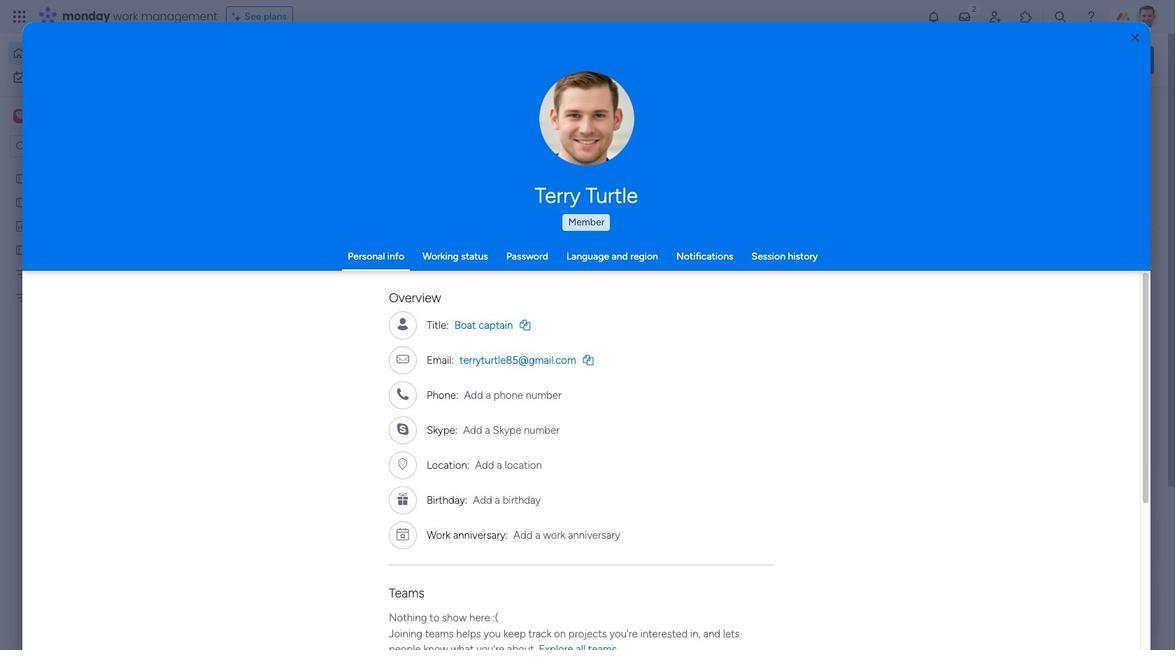 Task type: locate. For each thing, give the bounding box(es) containing it.
2 image
[[969, 1, 981, 16]]

copied! image
[[520, 319, 531, 330], [583, 354, 594, 365]]

0 horizontal spatial component image
[[234, 277, 246, 290]]

terry turtle image
[[1136, 6, 1159, 28]]

notifications image
[[927, 10, 941, 24]]

1 vertical spatial copied! image
[[583, 354, 594, 365]]

invite members image
[[989, 10, 1003, 24]]

select product image
[[13, 10, 27, 24]]

option
[[8, 42, 170, 64], [8, 66, 170, 88], [0, 166, 178, 168]]

public board image
[[15, 171, 28, 185], [15, 195, 28, 209], [15, 243, 28, 256], [463, 255, 478, 271]]

0 vertical spatial option
[[8, 42, 170, 64]]

1 horizontal spatial add to favorites image
[[873, 256, 887, 270]]

remove from favorites image
[[415, 256, 429, 270]]

Search in workspace field
[[29, 138, 117, 154]]

public board image
[[234, 255, 249, 271]]

dapulse x slim image
[[1134, 101, 1150, 118]]

0 horizontal spatial add to favorites image
[[415, 427, 429, 441]]

2 workspace image from the left
[[16, 108, 25, 124]]

public dashboard image
[[15, 219, 28, 232], [691, 255, 707, 271]]

1 component image from the left
[[234, 277, 246, 290]]

search everything image
[[1054, 10, 1068, 24]]

quick search results list box
[[216, 131, 911, 488]]

1 horizontal spatial copied! image
[[583, 354, 594, 365]]

monday marketplace image
[[1020, 10, 1034, 24]]

list box
[[0, 163, 178, 498]]

close image
[[1131, 33, 1140, 43]]

component image for add to favorites icon
[[463, 277, 475, 290]]

1 horizontal spatial component image
[[463, 277, 475, 290]]

0 vertical spatial add to favorites image
[[873, 256, 887, 270]]

0 vertical spatial copied! image
[[520, 319, 531, 330]]

2 component image from the left
[[463, 277, 475, 290]]

0 horizontal spatial copied! image
[[520, 319, 531, 330]]

0 horizontal spatial public dashboard image
[[15, 219, 28, 232]]

add to favorites image
[[873, 256, 887, 270], [415, 427, 429, 441]]

2 vertical spatial option
[[0, 166, 178, 168]]

1 vertical spatial add to favorites image
[[415, 427, 429, 441]]

1 horizontal spatial public dashboard image
[[691, 255, 707, 271]]

component image
[[234, 277, 246, 290], [463, 277, 475, 290]]

getting started element
[[945, 510, 1155, 566]]

workspace image
[[13, 108, 27, 124], [16, 108, 25, 124]]



Task type: describe. For each thing, give the bounding box(es) containing it.
1 vertical spatial option
[[8, 66, 170, 88]]

0 vertical spatial public dashboard image
[[15, 219, 28, 232]]

help image
[[1085, 10, 1099, 24]]

component image for remove from favorites icon
[[234, 277, 246, 290]]

workspace selection element
[[13, 108, 117, 126]]

1 vertical spatial public dashboard image
[[691, 255, 707, 271]]

see plans image
[[232, 9, 245, 24]]

component image
[[691, 277, 704, 290]]

templates image image
[[957, 282, 1142, 378]]

update feed image
[[958, 10, 972, 24]]

1 workspace image from the left
[[13, 108, 27, 124]]

add to favorites image
[[644, 256, 658, 270]]

help center element
[[945, 577, 1155, 633]]



Task type: vqa. For each thing, say whether or not it's contained in the screenshot.
circle o icon
no



